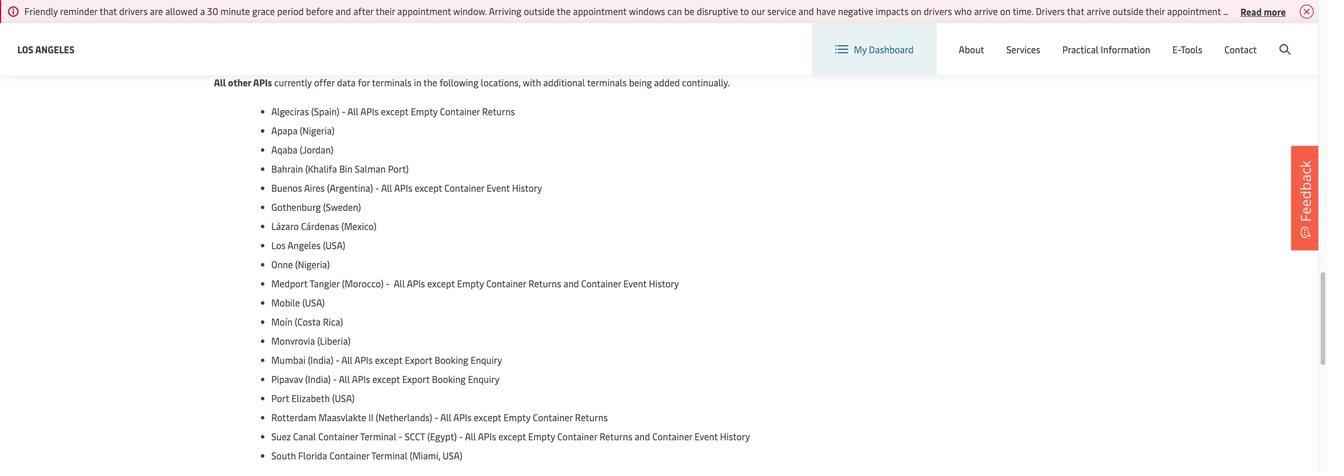 Task type: vqa. For each thing, say whether or not it's contained in the screenshot.
Suez
yes



Task type: locate. For each thing, give the bounding box(es) containing it.
currently
[[274, 76, 312, 89]]

empty
[[411, 105, 438, 118], [457, 277, 484, 290], [504, 411, 531, 424], [528, 431, 555, 443]]

0 vertical spatial (nigeria)
[[300, 124, 335, 137]]

0 vertical spatial los
[[17, 43, 33, 55]]

friendly
[[24, 5, 58, 17]]

1 vertical spatial los
[[271, 239, 286, 252]]

0 horizontal spatial and
[[336, 5, 351, 17]]

terminals left in
[[372, 76, 412, 89]]

0 horizontal spatial drivers
[[119, 5, 148, 17]]

drivers left the are
[[119, 5, 148, 17]]

(india) down the monvrovia (liberia)
[[308, 354, 334, 367]]

los
[[17, 43, 33, 55], [271, 239, 286, 252]]

appointment
[[397, 5, 451, 17], [573, 5, 627, 17], [1168, 5, 1221, 17]]

(costa
[[295, 316, 321, 328]]

export up pipavav (india) - all apis except export booking enquiry
[[405, 354, 432, 367]]

1 horizontal spatial event
[[624, 277, 647, 290]]

1 horizontal spatial on
[[1000, 5, 1011, 17]]

period
[[277, 5, 304, 17]]

1 horizontal spatial history
[[649, 277, 679, 290]]

export for pipavav (india) - all apis except export booking enquiry
[[402, 373, 430, 386]]

read more
[[1241, 5, 1286, 18]]

-
[[342, 105, 346, 118], [375, 182, 379, 194], [336, 354, 340, 367], [333, 373, 337, 386], [435, 411, 439, 424], [399, 431, 403, 443], [459, 431, 463, 443]]

(india) up port elizabeth (usa)
[[305, 373, 331, 386]]

2 horizontal spatial history
[[720, 431, 750, 443]]

tangier
[[310, 277, 340, 290]]

outside right arriving
[[524, 5, 555, 17]]

0 horizontal spatial los
[[17, 43, 33, 55]]

that right the reminder
[[100, 5, 117, 17]]

1 vertical spatial mobile (usa)
[[271, 297, 325, 309]]

gothenburg
[[271, 201, 321, 214]]

maasvlakte
[[319, 411, 366, 424]]

1 terminals from the left
[[372, 76, 412, 89]]

1 horizontal spatial terminals
[[587, 76, 627, 89]]

drivers left "who"
[[924, 5, 952, 17]]

arrive up global
[[1087, 5, 1111, 17]]

and container
[[564, 277, 621, 290]]

apis right (morocco) -
[[407, 277, 425, 290]]

on left time. on the right of the page
[[1000, 5, 1011, 17]]

1 horizontal spatial los
[[271, 239, 286, 252]]

2 horizontal spatial appointment
[[1168, 5, 1221, 17]]

apis
[[253, 76, 272, 89], [361, 105, 379, 118], [394, 182, 412, 194], [407, 277, 425, 290], [355, 354, 373, 367], [352, 373, 370, 386], [453, 411, 472, 424], [478, 431, 496, 443]]

los up "onne"
[[271, 239, 286, 252]]

other
[[228, 76, 251, 89]]

offer
[[314, 76, 335, 89]]

0 vertical spatial booking
[[435, 354, 468, 367]]

angeles
[[35, 43, 75, 55], [288, 239, 321, 252]]

lázaro
[[271, 220, 299, 233]]

terminal down scct
[[371, 450, 408, 462]]

apis right other on the left
[[253, 76, 272, 89]]

drivers
[[1036, 5, 1065, 17]]

close alert image
[[1300, 5, 1314, 19]]

apis down "port)"
[[394, 182, 412, 194]]

apis right (egypt)
[[478, 431, 496, 443]]

medport tangier (morocco) -  all apis except empty container returns and container event history
[[271, 277, 679, 290]]

feedback button
[[1291, 146, 1320, 250]]

0 horizontal spatial arrive
[[974, 5, 998, 17]]

1 horizontal spatial arrive
[[1087, 5, 1111, 17]]

(argentina)
[[327, 182, 373, 194]]

enquiry for pipavav (india) - all apis except export booking enquiry
[[468, 373, 500, 386]]

los angeles link
[[17, 42, 75, 57]]

rotterdam
[[271, 411, 316, 424]]

negative
[[838, 5, 874, 17]]

(nigeria) up (jordan)
[[300, 124, 335, 137]]

2 horizontal spatial event
[[695, 431, 718, 443]]

0 vertical spatial event
[[487, 182, 510, 194]]

0 horizontal spatial angeles
[[35, 43, 75, 55]]

(sweden)
[[323, 201, 361, 214]]

1 vertical spatial (india)
[[305, 373, 331, 386]]

appointment left window.
[[397, 5, 451, 17]]

2 outside from the left
[[1113, 5, 1144, 17]]

terminal down ii on the bottom of page
[[360, 431, 396, 443]]

all
[[214, 76, 226, 89], [381, 182, 392, 194], [342, 354, 353, 367], [339, 373, 350, 386], [465, 431, 476, 443]]

- up (egypt)
[[435, 411, 439, 424]]

terminal for (miami,
[[371, 450, 408, 462]]

2 terminals from the left
[[587, 76, 627, 89]]

1 horizontal spatial drivers
[[924, 5, 952, 17]]

(spain)
[[311, 105, 340, 118]]

terminals
[[372, 76, 412, 89], [587, 76, 627, 89]]

arrive right "who"
[[974, 5, 998, 17]]

los for los angeles
[[17, 43, 33, 55]]

1 horizontal spatial be
[[1275, 5, 1285, 17]]

monvrovia (liberia)
[[271, 335, 351, 348]]

0 vertical spatial history
[[512, 182, 542, 194]]

2 their from the left
[[1146, 5, 1165, 17]]

(usa)
[[302, 9, 325, 22], [323, 239, 346, 252], [302, 297, 325, 309], [332, 392, 355, 405]]

time.
[[1013, 5, 1034, 17]]

3 appointment from the left
[[1168, 5, 1221, 17]]

terminals left being
[[587, 76, 627, 89]]

export for mumbai (india) - all apis except export booking enquiry
[[405, 354, 432, 367]]

1 vertical spatial angeles
[[288, 239, 321, 252]]

(nigeria) for onne (nigeria)
[[295, 258, 330, 271]]

event
[[487, 182, 510, 194], [624, 277, 647, 290], [695, 431, 718, 443]]

their up menu on the right of the page
[[1146, 5, 1165, 17]]

1 vertical spatial (nigeria)
[[295, 258, 330, 271]]

outside
[[524, 5, 555, 17], [1113, 5, 1144, 17]]

bin
[[339, 163, 353, 175]]

0 vertical spatial angeles
[[35, 43, 75, 55]]

algeciras (spain) - all apis except empty container returns
[[271, 105, 515, 118]]

onne
[[271, 258, 293, 271]]

0 horizontal spatial be
[[684, 5, 695, 17]]

elizabeth
[[292, 392, 330, 405]]

1 vertical spatial booking
[[432, 373, 466, 386]]

terminal
[[360, 431, 396, 443], [371, 450, 408, 462]]

on right impacts
[[911, 5, 922, 17]]

contact button
[[1225, 23, 1257, 75]]

mobile down medport
[[271, 297, 300, 309]]

be right the will
[[1275, 5, 1285, 17]]

(khalifa
[[305, 163, 337, 175]]

aw
[[1317, 5, 1327, 17]]

1 horizontal spatial their
[[1146, 5, 1165, 17]]

(liberia)
[[317, 335, 351, 348]]

0 horizontal spatial terminals
[[372, 76, 412, 89]]

(miami,
[[410, 450, 440, 462]]

(india) for pipavav
[[305, 373, 331, 386]]

0 horizontal spatial their
[[376, 5, 395, 17]]

1 vertical spatial the
[[424, 76, 437, 89]]

impacts
[[876, 5, 909, 17]]

be
[[684, 5, 695, 17], [1275, 5, 1285, 17]]

1 horizontal spatial angeles
[[288, 239, 321, 252]]

0 vertical spatial export
[[405, 354, 432, 367]]

booking for pipavav (india) - all apis except export booking enquiry
[[432, 373, 466, 386]]

south florida container terminal (miami, usa)
[[271, 450, 463, 462]]

buenos
[[271, 182, 302, 194]]

0 horizontal spatial that
[[100, 5, 117, 17]]

(usa) left the after
[[302, 9, 325, 22]]

suez
[[271, 431, 291, 443]]

0 horizontal spatial event
[[487, 182, 510, 194]]

mobile
[[271, 9, 300, 22], [271, 297, 300, 309]]

disruptive
[[697, 5, 738, 17]]

0 vertical spatial mobile
[[271, 9, 300, 22]]

mobile (usa)
[[271, 9, 325, 22], [271, 297, 325, 309]]

2 vertical spatial history
[[720, 431, 750, 443]]

pipavav (india) - all apis except export booking enquiry
[[271, 373, 500, 386]]

practical information
[[1063, 43, 1151, 56]]

account
[[1262, 34, 1297, 47]]

(nigeria)
[[300, 124, 335, 137], [295, 258, 330, 271]]

their right the after
[[376, 5, 395, 17]]

los for los angeles (usa)
[[271, 239, 286, 252]]

2 that from the left
[[1067, 5, 1085, 17]]

all down "port)"
[[381, 182, 392, 194]]

1 vertical spatial mobile
[[271, 297, 300, 309]]

outside up global menu
[[1113, 5, 1144, 17]]

1 horizontal spatial that
[[1067, 5, 1085, 17]]

contact
[[1225, 43, 1257, 56]]

mobile left before
[[271, 9, 300, 22]]

apis up pipavav (india) - all apis except export booking enquiry
[[355, 354, 373, 367]]

be right can
[[684, 5, 695, 17]]

apis down for at the top of the page
[[361, 105, 379, 118]]

1 horizontal spatial outside
[[1113, 5, 1144, 17]]

0 horizontal spatial appointment
[[397, 5, 451, 17]]

0 vertical spatial the
[[557, 5, 571, 17]]

angeles up 'onne (nigeria)'
[[288, 239, 321, 252]]

angeles down the friendly
[[35, 43, 75, 55]]

0 vertical spatial terminal
[[360, 431, 396, 443]]

being
[[629, 76, 652, 89]]

1 mobile from the top
[[271, 9, 300, 22]]

2 appointment from the left
[[573, 5, 627, 17]]

1 vertical spatial enquiry
[[468, 373, 500, 386]]

window
[[1223, 5, 1256, 17]]

1 horizontal spatial the
[[557, 5, 571, 17]]

los down the friendly
[[17, 43, 33, 55]]

canal
[[293, 431, 316, 443]]

global menu button
[[1070, 23, 1160, 58]]

0 vertical spatial (india)
[[308, 354, 334, 367]]

export down mumbai (india) - all apis except export booking enquiry
[[402, 373, 430, 386]]

(nigeria) down the los angeles (usa)
[[295, 258, 330, 271]]

history
[[512, 182, 542, 194], [649, 277, 679, 290], [720, 431, 750, 443]]

1 vertical spatial export
[[402, 373, 430, 386]]

data
[[337, 76, 356, 89]]

0 horizontal spatial on
[[911, 5, 922, 17]]

that right drivers
[[1067, 5, 1085, 17]]

appointment up the login
[[1168, 5, 1221, 17]]

enquiry
[[471, 354, 502, 367], [468, 373, 500, 386]]

apis down mumbai (india) - all apis except export booking enquiry
[[352, 373, 370, 386]]

1 mobile (usa) from the top
[[271, 9, 325, 22]]

their
[[376, 5, 395, 17], [1146, 5, 1165, 17]]

all other apis currently offer data for terminals in the following locations, with additional terminals being added continually.
[[214, 76, 730, 89]]

suez canal container terminal - scct (egypt) - all apis except empty container returns and container event history
[[271, 431, 750, 443]]

2 horizontal spatial and
[[799, 5, 814, 17]]

florida
[[298, 450, 327, 462]]

1 horizontal spatial appointment
[[573, 5, 627, 17]]

- right (spain)
[[342, 105, 346, 118]]

0 vertical spatial mobile (usa)
[[271, 9, 325, 22]]

0 vertical spatial enquiry
[[471, 354, 502, 367]]

0 horizontal spatial outside
[[524, 5, 555, 17]]

can
[[668, 5, 682, 17]]

about button
[[959, 23, 985, 75]]

the
[[557, 5, 571, 17], [424, 76, 437, 89]]

global
[[1095, 34, 1122, 47]]

1 vertical spatial terminal
[[371, 450, 408, 462]]

(usa) down lázaro cárdenas (mexico) at the top of the page
[[323, 239, 346, 252]]

aires
[[304, 182, 325, 194]]

1 appointment from the left
[[397, 5, 451, 17]]

drivers
[[119, 5, 148, 17], [924, 5, 952, 17]]

- down salman
[[375, 182, 379, 194]]

appointment left windows
[[573, 5, 627, 17]]

added
[[654, 76, 680, 89]]



Task type: describe. For each thing, give the bounding box(es) containing it.
apapa
[[271, 124, 298, 137]]

grace
[[252, 5, 275, 17]]

all left other on the left
[[214, 76, 226, 89]]

- left scct
[[399, 431, 403, 443]]

los angeles
[[17, 43, 75, 55]]

global menu
[[1095, 34, 1148, 47]]

monvrovia
[[271, 335, 315, 348]]

(usa) up (costa in the left bottom of the page
[[302, 297, 325, 309]]

/
[[1228, 34, 1231, 47]]

apis up (egypt)
[[453, 411, 472, 424]]

aqaba
[[271, 143, 298, 156]]

all down (liberia)
[[342, 354, 353, 367]]

about
[[959, 43, 985, 56]]

aqaba (jordan)
[[271, 143, 336, 156]]

ii
[[369, 411, 374, 424]]

read
[[1241, 5, 1262, 18]]

30
[[207, 5, 218, 17]]

service
[[768, 5, 796, 17]]

to
[[740, 5, 749, 17]]

pipavav
[[271, 373, 303, 386]]

reminder
[[60, 5, 98, 17]]

2 arrive from the left
[[1087, 5, 1111, 17]]

(usa) up maasvlakte
[[332, 392, 355, 405]]

2 mobile (usa) from the top
[[271, 297, 325, 309]]

have
[[816, 5, 836, 17]]

(india) for mumbai
[[308, 354, 334, 367]]

1 vertical spatial history
[[649, 277, 679, 290]]

2 vertical spatial event
[[695, 431, 718, 443]]

port)
[[388, 163, 409, 175]]

terminal for -
[[360, 431, 396, 443]]

south
[[271, 450, 296, 462]]

all right (egypt)
[[465, 431, 476, 443]]

booking for mumbai (india) - all apis except export booking enquiry
[[435, 354, 468, 367]]

port
[[271, 392, 289, 405]]

allowed
[[165, 5, 198, 17]]

turned
[[1287, 5, 1315, 17]]

minute
[[221, 5, 250, 17]]

for
[[358, 76, 370, 89]]

(netherlands)
[[376, 411, 432, 424]]

1 horizontal spatial and
[[635, 431, 650, 443]]

services button
[[1007, 23, 1041, 75]]

cárdenas
[[301, 220, 339, 233]]

1 that from the left
[[100, 5, 117, 17]]

switch location button
[[974, 34, 1058, 46]]

(morocco) -
[[342, 277, 390, 290]]

bahrain
[[271, 163, 303, 175]]

all up port elizabeth (usa)
[[339, 373, 350, 386]]

before
[[306, 5, 333, 17]]

feedback
[[1296, 160, 1315, 222]]

services
[[1007, 43, 1041, 56]]

e-tools button
[[1173, 23, 1203, 75]]

with
[[523, 76, 541, 89]]

arriving
[[489, 5, 522, 17]]

mumbai (india) - all apis except export booking enquiry
[[271, 354, 502, 367]]

switch
[[992, 34, 1020, 46]]

1 be from the left
[[684, 5, 695, 17]]

buenos aires (argentina) - all apis except container event history
[[271, 182, 542, 194]]

information
[[1101, 43, 1151, 56]]

practical information button
[[1063, 23, 1151, 75]]

my dashboard button
[[836, 23, 914, 75]]

e-
[[1173, 43, 1181, 56]]

2 mobile from the top
[[271, 297, 300, 309]]

practical
[[1063, 43, 1099, 56]]

onne (nigeria)
[[271, 258, 330, 271]]

1 drivers from the left
[[119, 5, 148, 17]]

gothenburg (sweden)
[[271, 201, 361, 214]]

my dashboard
[[854, 43, 914, 56]]

2 drivers from the left
[[924, 5, 952, 17]]

rotterdam maasvlakte ii (netherlands) - all apis except empty container returns
[[271, 411, 608, 424]]

1 vertical spatial event
[[624, 277, 647, 290]]

who
[[955, 5, 972, 17]]

- down (liberia)
[[336, 354, 340, 367]]

enquiry for mumbai (india) - all apis except export booking enquiry
[[471, 354, 502, 367]]

los angeles (usa)
[[271, 239, 346, 252]]

windows
[[629, 5, 665, 17]]

tools
[[1181, 43, 1203, 56]]

angeles for los angeles
[[35, 43, 75, 55]]

1 arrive from the left
[[974, 5, 998, 17]]

- up port elizabeth (usa)
[[333, 373, 337, 386]]

are
[[150, 5, 163, 17]]

dashboard
[[869, 43, 914, 56]]

lázaro cárdenas (mexico)
[[271, 220, 377, 233]]

login / create account link
[[1182, 23, 1297, 57]]

locations,
[[481, 76, 521, 89]]

1 on from the left
[[911, 5, 922, 17]]

switch location
[[992, 34, 1058, 46]]

1 their from the left
[[376, 5, 395, 17]]

(nigeria) for apapa (nigeria)
[[300, 124, 335, 137]]

moín (costa rica)
[[271, 316, 343, 328]]

2 on from the left
[[1000, 5, 1011, 17]]

scct
[[405, 431, 425, 443]]

a
[[200, 5, 205, 17]]

create
[[1234, 34, 1261, 47]]

1 outside from the left
[[524, 5, 555, 17]]

bahrain (khalifa bin salman port)
[[271, 163, 409, 175]]

location
[[1022, 34, 1058, 46]]

0 horizontal spatial history
[[512, 182, 542, 194]]

following
[[440, 76, 479, 89]]

e-tools
[[1173, 43, 1203, 56]]

moín
[[271, 316, 293, 328]]

(jordan)
[[300, 143, 334, 156]]

angeles for los angeles (usa)
[[288, 239, 321, 252]]

- right (egypt)
[[459, 431, 463, 443]]

2 be from the left
[[1275, 5, 1285, 17]]

in
[[414, 76, 421, 89]]

0 horizontal spatial the
[[424, 76, 437, 89]]

additional
[[543, 76, 585, 89]]

my
[[854, 43, 867, 56]]



